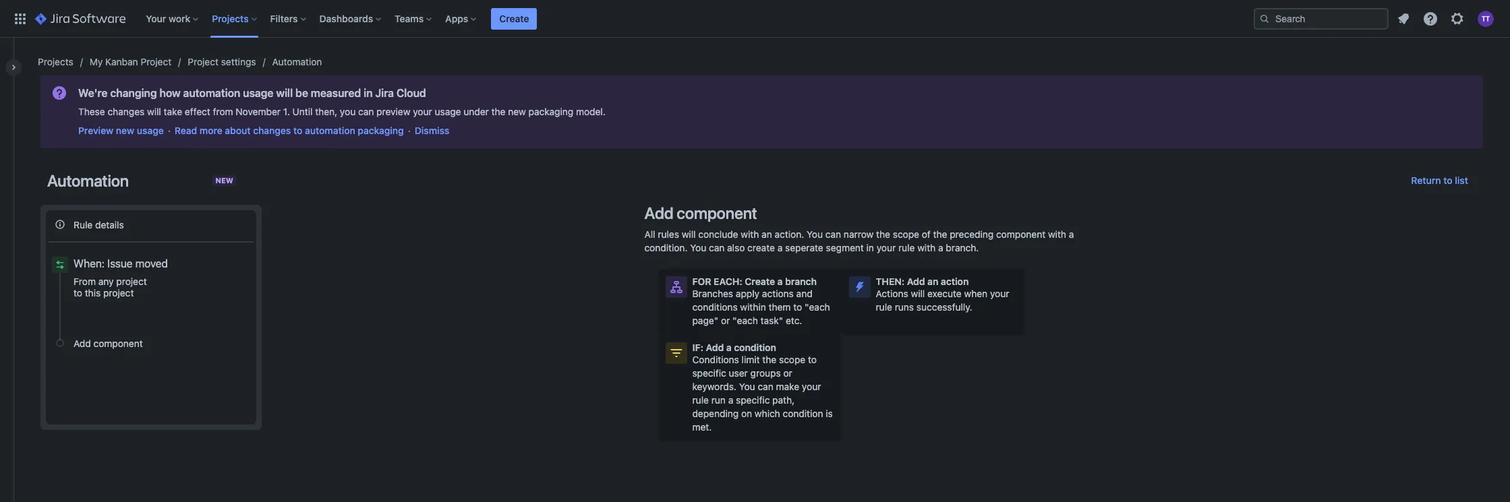 Task type: vqa. For each thing, say whether or not it's contained in the screenshot.
- for Connect
no



Task type: locate. For each thing, give the bounding box(es) containing it.
in
[[364, 87, 373, 99], [866, 242, 874, 254]]

1 vertical spatial you
[[690, 242, 706, 254]]

1 vertical spatial condition
[[783, 408, 823, 420]]

packaging left model. in the left top of the page
[[529, 106, 573, 117]]

or up make at right
[[783, 368, 792, 379]]

an
[[762, 229, 772, 240], [927, 276, 938, 287]]

or
[[721, 315, 730, 326], [783, 368, 792, 379]]

from
[[213, 106, 233, 117]]

0 horizontal spatial you
[[690, 242, 706, 254]]

create button
[[491, 8, 537, 29]]

1 vertical spatial component
[[996, 229, 1045, 240]]

when: issue moved from any project to this project
[[74, 258, 168, 299]]

your up 'dismiss'
[[413, 106, 432, 117]]

can right you
[[358, 106, 374, 117]]

these
[[78, 106, 105, 117]]

in down the narrow
[[866, 242, 874, 254]]

add inside add component all rules will conclude with an action. you can narrow the scope of the preceding component with a condition. you can also create a seperate segment in your rule with a branch.
[[644, 204, 673, 223]]

effect
[[185, 106, 210, 117]]

will right rules
[[682, 229, 696, 240]]

0 vertical spatial "each
[[805, 301, 830, 313]]

0 horizontal spatial new
[[116, 125, 134, 136]]

projects
[[212, 12, 249, 24], [38, 56, 73, 67]]

1 horizontal spatial component
[[677, 204, 757, 223]]

changes up "preview new usage" button
[[108, 106, 144, 117]]

add right 'then:'
[[907, 276, 925, 287]]

2 vertical spatial component
[[93, 338, 143, 349]]

you down user
[[739, 381, 755, 393]]

component down this
[[93, 338, 143, 349]]

0 horizontal spatial rule
[[692, 395, 709, 406]]

or inside for each: create a branch branches apply actions and conditions within them to "each page" or "each task" etc.
[[721, 315, 730, 326]]

add up all
[[644, 204, 673, 223]]

preview
[[78, 125, 113, 136]]

0 horizontal spatial automation
[[47, 171, 129, 190]]

when
[[964, 288, 988, 299]]

1 horizontal spatial projects
[[212, 12, 249, 24]]

1 horizontal spatial scope
[[893, 229, 919, 240]]

segment
[[826, 242, 864, 254]]

condition down path,
[[783, 408, 823, 420]]

scope left "of"
[[893, 229, 919, 240]]

1 horizontal spatial project
[[188, 56, 219, 67]]

will inside then: add an action actions will execute when your rule runs successfully.
[[911, 288, 925, 299]]

create
[[747, 242, 775, 254]]

rule up 'then:'
[[898, 242, 915, 254]]

in left jira
[[364, 87, 373, 99]]

with
[[741, 229, 759, 240], [1048, 229, 1066, 240], [917, 242, 936, 254]]

projects inside projects popup button
[[212, 12, 249, 24]]

0 vertical spatial automation
[[272, 56, 322, 67]]

your right make at right
[[802, 381, 821, 393]]

then:
[[876, 276, 905, 287]]

your inside then: add an action actions will execute when your rule runs successfully.
[[990, 288, 1009, 299]]

your inside if: add a condition conditions limit the scope to specific user groups or keywords. you can make your rule run a specific path, depending on which condition is met.
[[802, 381, 821, 393]]

1 vertical spatial in
[[866, 242, 874, 254]]

november
[[236, 106, 281, 117]]

0 vertical spatial packaging
[[529, 106, 573, 117]]

0 vertical spatial projects
[[212, 12, 249, 24]]

2 · from the left
[[408, 125, 411, 136]]

and
[[796, 288, 812, 299]]

2 horizontal spatial component
[[996, 229, 1045, 240]]

1 vertical spatial automation
[[47, 171, 129, 190]]

1 horizontal spatial automation
[[272, 56, 322, 67]]

0 vertical spatial changes
[[108, 106, 144, 117]]

projects for projects 'link'
[[38, 56, 73, 67]]

1 horizontal spatial ·
[[408, 125, 411, 136]]

within
[[740, 301, 766, 313]]

will
[[276, 87, 293, 99], [147, 106, 161, 117], [682, 229, 696, 240], [911, 288, 925, 299]]

1 horizontal spatial usage
[[243, 87, 273, 99]]

preview new usage button
[[78, 124, 164, 138]]

usage up 'november'
[[243, 87, 273, 99]]

on
[[741, 408, 752, 420]]

successfully.
[[916, 301, 972, 313]]

under
[[464, 106, 489, 117]]

your right when
[[990, 288, 1009, 299]]

path,
[[772, 395, 795, 406]]

action.
[[775, 229, 804, 240]]

project right this
[[103, 287, 134, 299]]

conditions
[[692, 301, 738, 313]]

"each down and
[[805, 301, 830, 313]]

project left settings
[[188, 56, 219, 67]]

0 horizontal spatial create
[[499, 12, 529, 24]]

my kanban project link
[[90, 54, 171, 70]]

we're changing how automation usage will be measured in jira cloud these changes will take effect from november 1. until then, you can preview your usage under the new packaging model.
[[78, 87, 606, 117]]

· left 'dismiss'
[[408, 125, 411, 136]]

0 horizontal spatial an
[[762, 229, 772, 240]]

automation
[[183, 87, 240, 99], [305, 125, 355, 136]]

automation down 'then,'
[[305, 125, 355, 136]]

component up conclude
[[677, 204, 757, 223]]

you
[[807, 229, 823, 240], [690, 242, 706, 254], [739, 381, 755, 393]]

your up 'then:'
[[877, 242, 896, 254]]

0 vertical spatial new
[[508, 106, 526, 117]]

appswitcher icon image
[[12, 10, 28, 27]]

automation
[[272, 56, 322, 67], [47, 171, 129, 190]]

rules
[[658, 229, 679, 240]]

my
[[90, 56, 103, 67]]

0 vertical spatial automation
[[183, 87, 240, 99]]

0 horizontal spatial scope
[[779, 354, 805, 366]]

the inside if: add a condition conditions limit the scope to specific user groups or keywords. you can make your rule run a specific path, depending on which condition is met.
[[762, 354, 776, 366]]

"each
[[805, 301, 830, 313], [733, 315, 758, 326]]

project up how on the left of the page
[[141, 56, 171, 67]]

1 vertical spatial changes
[[253, 125, 291, 136]]

1 vertical spatial rule
[[876, 301, 892, 313]]

0 vertical spatial in
[[364, 87, 373, 99]]

0 horizontal spatial automation
[[183, 87, 240, 99]]

projects for projects popup button
[[212, 12, 249, 24]]

your work
[[146, 12, 190, 24]]

·
[[168, 125, 171, 136], [408, 125, 411, 136]]

0 vertical spatial condition
[[734, 342, 776, 353]]

"each down within
[[733, 315, 758, 326]]

1 horizontal spatial rule
[[876, 301, 892, 313]]

0 vertical spatial or
[[721, 315, 730, 326]]

your
[[413, 106, 432, 117], [877, 242, 896, 254], [990, 288, 1009, 299], [802, 381, 821, 393]]

1 horizontal spatial new
[[508, 106, 526, 117]]

projects left my
[[38, 56, 73, 67]]

usage down take
[[137, 125, 164, 136]]

scope
[[893, 229, 919, 240], [779, 354, 805, 366]]

0 vertical spatial component
[[677, 204, 757, 223]]

specific up the on
[[736, 395, 770, 406]]

0 horizontal spatial in
[[364, 87, 373, 99]]

to
[[293, 125, 302, 136], [1443, 175, 1453, 186], [74, 287, 82, 299], [793, 301, 802, 313], [808, 354, 817, 366]]

projects up settings
[[212, 12, 249, 24]]

limit
[[742, 354, 760, 366]]

you inside if: add a condition conditions limit the scope to specific user groups or keywords. you can make your rule run a specific path, depending on which condition is met.
[[739, 381, 755, 393]]

1 horizontal spatial create
[[745, 276, 775, 287]]

which
[[755, 408, 780, 420]]

an up execute
[[927, 276, 938, 287]]

about
[[225, 125, 251, 136]]

1 horizontal spatial packaging
[[529, 106, 573, 117]]

you down conclude
[[690, 242, 706, 254]]

will up the runs
[[911, 288, 925, 299]]

0 horizontal spatial "each
[[733, 315, 758, 326]]

0 horizontal spatial ·
[[168, 125, 171, 136]]

from
[[74, 276, 96, 287]]

notifications image
[[1395, 10, 1412, 27]]

can up the segment
[[825, 229, 841, 240]]

· left read
[[168, 125, 171, 136]]

1 horizontal spatial an
[[927, 276, 938, 287]]

0 horizontal spatial or
[[721, 315, 730, 326]]

1 vertical spatial create
[[745, 276, 775, 287]]

action
[[941, 276, 969, 287]]

preview
[[376, 106, 410, 117]]

1 horizontal spatial automation
[[305, 125, 355, 136]]

new right preview
[[116, 125, 134, 136]]

rule down actions on the bottom right
[[876, 301, 892, 313]]

branch
[[785, 276, 817, 287]]

component right the preceding
[[996, 229, 1045, 240]]

the right "of"
[[933, 229, 947, 240]]

automation up rule
[[47, 171, 129, 190]]

my kanban project
[[90, 56, 171, 67]]

0 horizontal spatial component
[[93, 338, 143, 349]]

changes down 'november'
[[253, 125, 291, 136]]

list
[[1455, 175, 1468, 186]]

if: add a condition conditions limit the scope to specific user groups or keywords. you can make your rule run a specific path, depending on which condition is met.
[[692, 342, 833, 433]]

rule inside if: add a condition conditions limit the scope to specific user groups or keywords. you can make your rule run a specific path, depending on which condition is met.
[[692, 395, 709, 406]]

0 horizontal spatial projects
[[38, 56, 73, 67]]

1 vertical spatial projects
[[38, 56, 73, 67]]

the up groups
[[762, 354, 776, 366]]

add up conditions
[[706, 342, 724, 353]]

run
[[711, 395, 726, 406]]

usage
[[243, 87, 273, 99], [435, 106, 461, 117], [137, 125, 164, 136]]

of
[[922, 229, 931, 240]]

this
[[85, 287, 101, 299]]

dashboards button
[[315, 8, 387, 29]]

0 horizontal spatial usage
[[137, 125, 164, 136]]

can down groups
[[758, 381, 773, 393]]

1 horizontal spatial in
[[866, 242, 874, 254]]

0 horizontal spatial project
[[141, 56, 171, 67]]

task"
[[761, 315, 783, 326]]

jira software image
[[35, 10, 126, 27], [35, 10, 126, 27]]

0 vertical spatial you
[[807, 229, 823, 240]]

a
[[1069, 229, 1074, 240], [777, 242, 783, 254], [938, 242, 943, 254], [777, 276, 783, 287], [726, 342, 732, 353], [728, 395, 733, 406]]

to inside when: issue moved from any project to this project
[[74, 287, 82, 299]]

read
[[175, 125, 197, 136]]

more
[[200, 125, 222, 136]]

2 vertical spatial you
[[739, 381, 755, 393]]

1 horizontal spatial or
[[783, 368, 792, 379]]

0 horizontal spatial packaging
[[358, 125, 404, 136]]

usage up 'dismiss'
[[435, 106, 461, 117]]

to inside for each: create a branch branches apply actions and conditions within them to "each page" or "each task" etc.
[[793, 301, 802, 313]]

dashboards
[[319, 12, 373, 24]]

packaging inside we're changing how automation usage will be measured in jira cloud these changes will take effect from november 1. until then, you can preview your usage under the new packaging model.
[[529, 106, 573, 117]]

2 horizontal spatial with
[[1048, 229, 1066, 240]]

0 vertical spatial usage
[[243, 87, 273, 99]]

specific up keywords.
[[692, 368, 726, 379]]

an inside then: add an action actions will execute when your rule runs successfully.
[[927, 276, 938, 287]]

search image
[[1259, 13, 1270, 24]]

we're
[[78, 87, 108, 99]]

0 vertical spatial an
[[762, 229, 772, 240]]

add inside if: add a condition conditions limit the scope to specific user groups or keywords. you can make your rule run a specific path, depending on which condition is met.
[[706, 342, 724, 353]]

1 vertical spatial specific
[[736, 395, 770, 406]]

0 horizontal spatial specific
[[692, 368, 726, 379]]

1 vertical spatial scope
[[779, 354, 805, 366]]

can down conclude
[[709, 242, 725, 254]]

0 vertical spatial rule
[[898, 242, 915, 254]]

also
[[727, 242, 745, 254]]

condition up limit
[[734, 342, 776, 353]]

1 vertical spatial an
[[927, 276, 938, 287]]

1 horizontal spatial changes
[[253, 125, 291, 136]]

settings image
[[1449, 10, 1466, 27]]

will inside add component all rules will conclude with an action. you can narrow the scope of the preceding component with a condition. you can also create a seperate segment in your rule with a branch.
[[682, 229, 696, 240]]

0 vertical spatial create
[[499, 12, 529, 24]]

can inside we're changing how automation usage will be measured in jira cloud these changes will take effect from november 1. until then, you can preview your usage under the new packaging model.
[[358, 106, 374, 117]]

scope up make at right
[[779, 354, 805, 366]]

the right the under
[[491, 106, 505, 117]]

1 · from the left
[[168, 125, 171, 136]]

to inside button
[[1443, 175, 1453, 186]]

add
[[644, 204, 673, 223], [907, 276, 925, 287], [74, 338, 91, 349], [706, 342, 724, 353]]

your inside add component all rules will conclude with an action. you can narrow the scope of the preceding component with a condition. you can also create a seperate segment in your rule with a branch.
[[877, 242, 896, 254]]

apps button
[[441, 8, 482, 29]]

banner
[[0, 0, 1510, 38]]

packaging down preview
[[358, 125, 404, 136]]

you up seperate
[[807, 229, 823, 240]]

new right the under
[[508, 106, 526, 117]]

specific
[[692, 368, 726, 379], [736, 395, 770, 406]]

1 horizontal spatial specific
[[736, 395, 770, 406]]

project
[[141, 56, 171, 67], [188, 56, 219, 67]]

automation up be
[[272, 56, 322, 67]]

create up apply
[[745, 276, 775, 287]]

an up create
[[762, 229, 772, 240]]

create right apps popup button
[[499, 12, 529, 24]]

will left be
[[276, 87, 293, 99]]

actions
[[762, 288, 794, 299]]

take
[[164, 106, 182, 117]]

the
[[491, 106, 505, 117], [876, 229, 890, 240], [933, 229, 947, 240], [762, 354, 776, 366]]

sidebar navigation image
[[0, 54, 30, 81]]

component inside button
[[93, 338, 143, 349]]

banner containing your work
[[0, 0, 1510, 38]]

add down this
[[74, 338, 91, 349]]

automation inside we're changing how automation usage will be measured in jira cloud these changes will take effect from november 1. until then, you can preview your usage under the new packaging model.
[[183, 87, 240, 99]]

rule left 'run'
[[692, 395, 709, 406]]

0 horizontal spatial changes
[[108, 106, 144, 117]]

0 vertical spatial scope
[[893, 229, 919, 240]]

you
[[340, 106, 356, 117]]

2 horizontal spatial rule
[[898, 242, 915, 254]]

2 vertical spatial rule
[[692, 395, 709, 406]]

teams button
[[391, 8, 437, 29]]

1 horizontal spatial you
[[739, 381, 755, 393]]

or down conditions
[[721, 315, 730, 326]]

automation up from
[[183, 87, 240, 99]]

1 vertical spatial usage
[[435, 106, 461, 117]]

1 vertical spatial or
[[783, 368, 792, 379]]

condition
[[734, 342, 776, 353], [783, 408, 823, 420]]

0 vertical spatial specific
[[692, 368, 726, 379]]



Task type: describe. For each thing, give the bounding box(es) containing it.
Search field
[[1254, 8, 1389, 29]]

1 horizontal spatial with
[[917, 242, 936, 254]]

measured
[[311, 87, 361, 99]]

etc.
[[786, 315, 802, 326]]

1 vertical spatial packaging
[[358, 125, 404, 136]]

can inside if: add a condition conditions limit the scope to specific user groups or keywords. you can make your rule run a specific path, depending on which condition is met.
[[758, 381, 773, 393]]

until
[[292, 106, 313, 117]]

1 vertical spatial automation
[[305, 125, 355, 136]]

conclude
[[698, 229, 738, 240]]

for each: create a branch branches apply actions and conditions within them to "each page" or "each task" etc.
[[692, 276, 830, 326]]

0 horizontal spatial condition
[[734, 342, 776, 353]]

scope inside if: add a condition conditions limit the scope to specific user groups or keywords. you can make your rule run a specific path, depending on which condition is met.
[[779, 354, 805, 366]]

then,
[[315, 106, 337, 117]]

filters
[[270, 12, 298, 24]]

then: add an action actions will execute when your rule runs successfully.
[[876, 276, 1009, 313]]

the right the narrow
[[876, 229, 890, 240]]

preceding
[[950, 229, 994, 240]]

conditions
[[692, 354, 739, 366]]

dismiss
[[415, 125, 449, 136]]

them
[[769, 301, 791, 313]]

help image
[[1422, 10, 1439, 27]]

your
[[146, 12, 166, 24]]

new
[[215, 176, 233, 185]]

component for add component
[[93, 338, 143, 349]]

teams
[[395, 12, 424, 24]]

how
[[159, 87, 181, 99]]

projects button
[[208, 8, 262, 29]]

1 vertical spatial "each
[[733, 315, 758, 326]]

kanban
[[105, 56, 138, 67]]

scope inside add component all rules will conclude with an action. you can narrow the scope of the preceding component with a condition. you can also create a seperate segment in your rule with a branch.
[[893, 229, 919, 240]]

apply
[[736, 288, 760, 299]]

settings
[[221, 56, 256, 67]]

your profile and settings image
[[1478, 10, 1494, 27]]

preview new usage · read more about changes to automation packaging · dismiss
[[78, 125, 449, 136]]

narrow
[[844, 229, 874, 240]]

work
[[169, 12, 190, 24]]

will left take
[[147, 106, 161, 117]]

or inside if: add a condition conditions limit the scope to specific user groups or keywords. you can make your rule run a specific path, depending on which condition is met.
[[783, 368, 792, 379]]

model.
[[576, 106, 606, 117]]

return
[[1411, 175, 1441, 186]]

keywords.
[[692, 381, 736, 393]]

new inside we're changing how automation usage will be measured in jira cloud these changes will take effect from november 1. until then, you can preview your usage under the new packaging model.
[[508, 106, 526, 117]]

be
[[295, 87, 308, 99]]

user
[[729, 368, 748, 379]]

to inside if: add a condition conditions limit the scope to specific user groups or keywords. you can make your rule run a specific path, depending on which condition is met.
[[808, 354, 817, 366]]

component for add component all rules will conclude with an action. you can narrow the scope of the preceding component with a condition. you can also create a seperate segment in your rule with a branch.
[[677, 204, 757, 223]]

project down issue
[[116, 276, 147, 287]]

when:
[[74, 258, 105, 270]]

runs
[[895, 301, 914, 313]]

0 horizontal spatial with
[[741, 229, 759, 240]]

read more about changes to automation packaging button
[[175, 124, 404, 138]]

rule
[[74, 219, 93, 230]]

return to list button
[[1403, 170, 1476, 192]]

create inside for each: create a branch branches apply actions and conditions within them to "each page" or "each task" etc.
[[745, 276, 775, 287]]

a inside for each: create a branch branches apply actions and conditions within them to "each page" or "each task" etc.
[[777, 276, 783, 287]]

1 project from the left
[[141, 56, 171, 67]]

dismiss button
[[415, 124, 449, 138]]

execute
[[927, 288, 962, 299]]

rule inside add component all rules will conclude with an action. you can narrow the scope of the preceding component with a condition. you can also create a seperate segment in your rule with a branch.
[[898, 242, 915, 254]]

rule inside then: add an action actions will execute when your rule runs successfully.
[[876, 301, 892, 313]]

project settings
[[188, 56, 256, 67]]

create inside button
[[499, 12, 529, 24]]

projects link
[[38, 54, 73, 70]]

make
[[776, 381, 799, 393]]

in inside add component all rules will conclude with an action. you can narrow the scope of the preceding component with a condition. you can also create a seperate segment in your rule with a branch.
[[866, 242, 874, 254]]

1 vertical spatial new
[[116, 125, 134, 136]]

automation link
[[272, 54, 322, 70]]

groups
[[750, 368, 781, 379]]

page"
[[692, 315, 718, 326]]

1 horizontal spatial condition
[[783, 408, 823, 420]]

2 horizontal spatial you
[[807, 229, 823, 240]]

project settings link
[[188, 54, 256, 70]]

2 vertical spatial usage
[[137, 125, 164, 136]]

rule details
[[74, 219, 124, 230]]

1 horizontal spatial "each
[[805, 301, 830, 313]]

for
[[692, 276, 711, 287]]

each:
[[714, 276, 742, 287]]

branch.
[[946, 242, 979, 254]]

issue
[[107, 258, 133, 270]]

return to list
[[1411, 175, 1468, 186]]

apps
[[445, 12, 468, 24]]

an inside add component all rules will conclude with an action. you can narrow the scope of the preceding component with a condition. you can also create a seperate segment in your rule with a branch.
[[762, 229, 772, 240]]

add inside button
[[74, 338, 91, 349]]

changing
[[110, 87, 157, 99]]

all
[[644, 229, 655, 240]]

add component button
[[49, 332, 254, 355]]

1.
[[283, 106, 290, 117]]

seperate
[[785, 242, 823, 254]]

the inside we're changing how automation usage will be measured in jira cloud these changes will take effect from november 1. until then, you can preview your usage under the new packaging model.
[[491, 106, 505, 117]]

your work button
[[142, 8, 204, 29]]

actions
[[876, 288, 908, 299]]

your inside we're changing how automation usage will be measured in jira cloud these changes will take effect from november 1. until then, you can preview your usage under the new packaging model.
[[413, 106, 432, 117]]

condition.
[[644, 242, 688, 254]]

if:
[[692, 342, 703, 353]]

add inside then: add an action actions will execute when your rule runs successfully.
[[907, 276, 925, 287]]

jira
[[375, 87, 394, 99]]

add component all rules will conclude with an action. you can narrow the scope of the preceding component with a condition. you can also create a seperate segment in your rule with a branch.
[[644, 204, 1074, 254]]

add component
[[74, 338, 143, 349]]

depending
[[692, 408, 739, 420]]

primary element
[[8, 0, 1254, 37]]

details
[[95, 219, 124, 230]]

met.
[[692, 422, 712, 433]]

rule details button
[[49, 213, 254, 236]]

changes inside we're changing how automation usage will be measured in jira cloud these changes will take effect from november 1. until then, you can preview your usage under the new packaging model.
[[108, 106, 144, 117]]

in inside we're changing how automation usage will be measured in jira cloud these changes will take effect from november 1. until then, you can preview your usage under the new packaging model.
[[364, 87, 373, 99]]

2 horizontal spatial usage
[[435, 106, 461, 117]]

2 project from the left
[[188, 56, 219, 67]]

branches
[[692, 288, 733, 299]]



